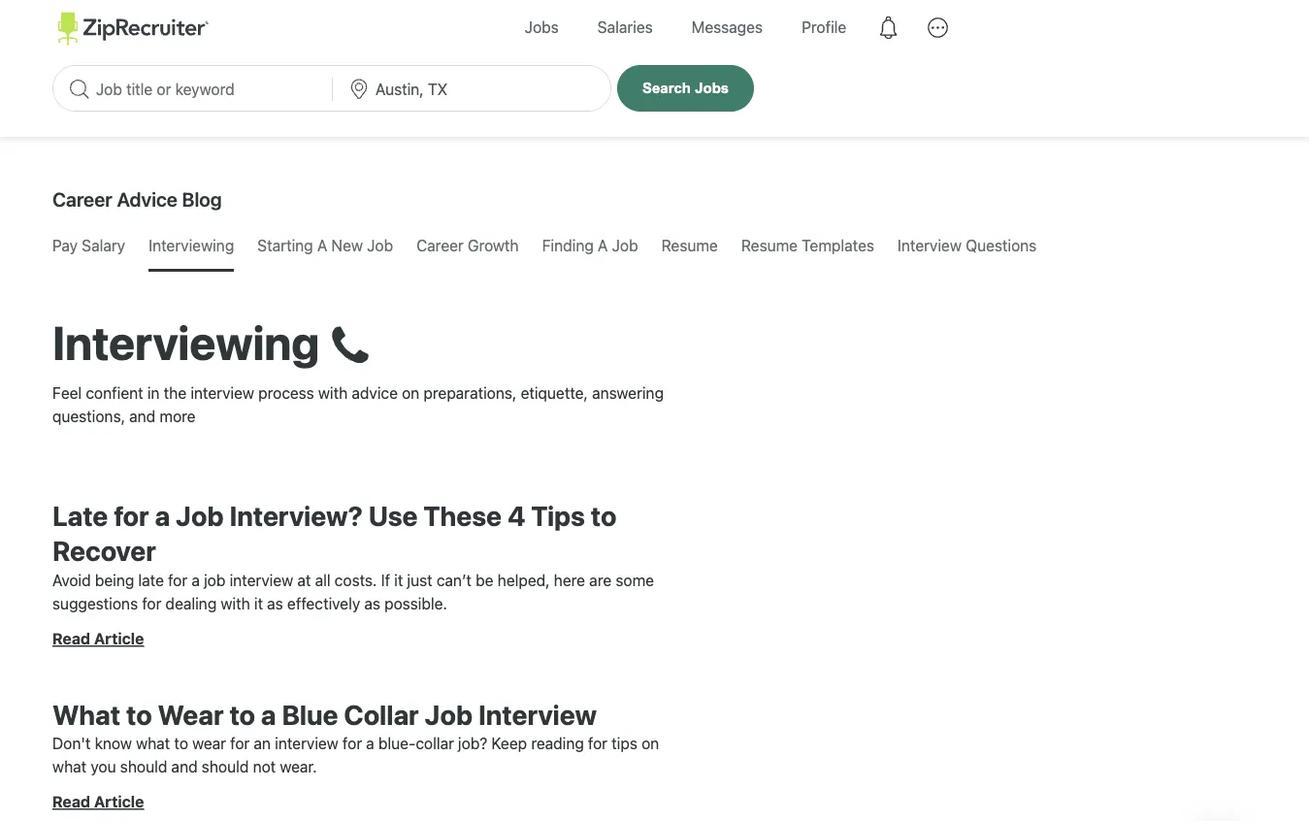 Task type: vqa. For each thing, say whether or not it's contained in the screenshot.
2nd Resume from left
yes



Task type: describe. For each thing, give the bounding box(es) containing it.
advice
[[352, 384, 398, 402]]

job
[[204, 571, 226, 589]]

to up an
[[229, 698, 255, 730]]

questions
[[966, 236, 1037, 255]]

profile
[[802, 18, 847, 36]]

a for finding
[[598, 236, 608, 255]]

preparations,
[[424, 384, 517, 402]]

all
[[315, 571, 331, 589]]

new
[[331, 236, 363, 255]]

1 horizontal spatial what
[[136, 734, 170, 753]]

Location search field
[[333, 66, 610, 110]]

feel confient in the interview process with advice on preparations, etiquette, answering questions, and more
[[52, 384, 664, 426]]

a for starting
[[317, 236, 327, 255]]

resume templates link
[[741, 222, 874, 269]]

job right new
[[367, 236, 393, 255]]

a left blue-
[[366, 734, 374, 753]]

finding a job
[[542, 236, 638, 255]]

1 should from the left
[[120, 758, 167, 776]]

to up know
[[126, 698, 152, 730]]

with inside feel confient in the interview process with advice on preparations, etiquette, answering questions, and more
[[318, 384, 348, 402]]

interview inside late for a job interview? use these 4 tips to recover avoid being late for a job interview at all costs. if it just can't be helped, here are some suggestions for dealing with it as effectively as possible.
[[230, 571, 293, 589]]

job?
[[458, 734, 487, 753]]

avoid
[[52, 571, 91, 589]]

some
[[616, 571, 654, 589]]

late for a job interview? use these 4 tips to recover avoid being late for a job interview at all costs. if it just can't be helped, here are some suggestions for dealing with it as effectively as possible.
[[52, 499, 654, 613]]

blog
[[182, 187, 222, 210]]

what to wear to a blue collar job interview don't know what to wear for an interview for a blue-collar job? keep reading for tips on what you should and should not wear.
[[52, 698, 659, 776]]

costs.
[[335, 571, 377, 589]]

effectively
[[287, 594, 360, 613]]

messages link
[[677, 0, 777, 55]]

with inside late for a job interview? use these 4 tips to recover avoid being late for a job interview at all costs. if it just can't be helped, here are some suggestions for dealing with it as effectively as possible.
[[221, 594, 250, 613]]

process
[[258, 384, 314, 402]]

helped,
[[498, 571, 550, 589]]

to left wear
[[174, 734, 188, 753]]

don't
[[52, 734, 91, 753]]

read for recover
[[52, 629, 90, 648]]

for left an
[[230, 734, 250, 753]]

reading
[[531, 734, 584, 753]]

if
[[381, 571, 390, 589]]

feel
[[52, 384, 82, 402]]

an
[[254, 734, 271, 753]]

answering
[[592, 384, 664, 402]]

wear
[[192, 734, 226, 753]]

for right late
[[168, 571, 187, 589]]

collar
[[344, 698, 419, 730]]

interview questions link
[[898, 222, 1037, 269]]

keep
[[491, 734, 527, 753]]

to inside late for a job interview? use these 4 tips to recover avoid being late for a job interview at all costs. if it just can't be helped, here are some suggestions for dealing with it as effectively as possible.
[[591, 499, 617, 531]]

be
[[476, 571, 494, 589]]

read for know
[[52, 793, 90, 811]]

growth
[[468, 236, 519, 255]]

on inside what to wear to a blue collar job interview don't know what to wear for an interview for a blue-collar job? keep reading for tips on what you should and should not wear.
[[642, 734, 659, 753]]

late
[[138, 571, 164, 589]]

job inside late for a job interview? use these 4 tips to recover avoid being late for a job interview at all costs. if it just can't be helped, here are some suggestions for dealing with it as effectively as possible.
[[176, 499, 224, 531]]

wear
[[158, 698, 224, 730]]

career advice blog
[[52, 187, 222, 210]]

tips
[[531, 499, 585, 531]]

career growth link
[[416, 222, 519, 269]]

in
[[147, 384, 160, 402]]

wear.
[[280, 758, 317, 776]]

here
[[554, 571, 585, 589]]

jobs inside button
[[695, 80, 729, 96]]

interview?
[[230, 499, 363, 531]]

Search job title or keyword search field
[[53, 66, 331, 110]]

what
[[52, 698, 121, 730]]

dealing
[[165, 594, 217, 613]]

career advice blog link
[[52, 176, 222, 222]]

2 should from the left
[[202, 758, 249, 776]]

blue-
[[378, 734, 416, 753]]

and inside feel confient in the interview process with advice on preparations, etiquette, answering questions, and more
[[129, 407, 156, 426]]

search jobs
[[642, 80, 729, 96]]

the
[[164, 384, 186, 402]]

ziprecruiter image
[[58, 12, 209, 45]]

starting
[[257, 236, 313, 255]]

resume for resume
[[661, 236, 718, 255]]

2 as from the left
[[364, 594, 380, 613]]



Task type: locate. For each thing, give the bounding box(es) containing it.
salaries link
[[583, 0, 667, 55]]

read article down suggestions
[[52, 629, 144, 648]]

0 horizontal spatial a
[[317, 236, 327, 255]]

what down the don't
[[52, 758, 87, 776]]

job
[[367, 236, 393, 255], [612, 236, 638, 255], [176, 499, 224, 531], [425, 698, 473, 730]]

a left new
[[317, 236, 327, 255]]

1 horizontal spatial with
[[318, 384, 348, 402]]

interview
[[898, 236, 962, 255], [479, 698, 597, 730]]

read article
[[52, 629, 144, 648], [52, 793, 144, 811]]

pay
[[52, 236, 78, 255]]

salary
[[82, 236, 125, 255]]

salaries
[[598, 18, 653, 36]]

messages
[[692, 18, 763, 36]]

0 vertical spatial it
[[394, 571, 403, 589]]

at
[[297, 571, 311, 589]]

2 a from the left
[[598, 236, 608, 255]]

1 vertical spatial on
[[642, 734, 659, 753]]

late
[[52, 499, 108, 531]]

interview up wear.
[[275, 734, 339, 753]]

should down know
[[120, 758, 167, 776]]

article down suggestions
[[94, 629, 144, 648]]

pay salary link
[[52, 222, 125, 269]]

interview inside feel confient in the interview process with advice on preparations, etiquette, answering questions, and more
[[191, 384, 254, 402]]

with left advice
[[318, 384, 348, 402]]

job inside what to wear to a blue collar job interview don't know what to wear for an interview for a blue-collar job? keep reading for tips on what you should and should not wear.
[[425, 698, 473, 730]]

jobs link
[[510, 0, 573, 55]]

a right finding
[[598, 236, 608, 255]]

1 horizontal spatial and
[[171, 758, 198, 776]]

1 horizontal spatial it
[[394, 571, 403, 589]]

and down in
[[129, 407, 156, 426]]

resume
[[661, 236, 718, 255], [741, 236, 798, 255]]

article for know
[[94, 793, 144, 811]]

pay salary
[[52, 236, 125, 255]]

interview right the
[[191, 384, 254, 402]]

2 article from the top
[[94, 793, 144, 811]]

a up late
[[155, 499, 170, 531]]

resume templates
[[741, 236, 874, 255]]

it right if
[[394, 571, 403, 589]]

jobs
[[525, 18, 559, 36], [695, 80, 729, 96]]

are
[[589, 571, 612, 589]]

0 vertical spatial read article
[[52, 629, 144, 648]]

should down wear
[[202, 758, 249, 776]]

read article for recover
[[52, 629, 144, 648]]

finding
[[542, 236, 594, 255]]

career up pay salary
[[52, 187, 112, 210]]

on inside feel confient in the interview process with advice on preparations, etiquette, answering questions, and more
[[402, 384, 420, 402]]

1 horizontal spatial career
[[416, 236, 464, 255]]

0 horizontal spatial should
[[120, 758, 167, 776]]

not
[[253, 758, 276, 776]]

1 vertical spatial read
[[52, 793, 90, 811]]

read article down the you
[[52, 793, 144, 811]]

on right advice
[[402, 384, 420, 402]]

what
[[136, 734, 170, 753], [52, 758, 87, 776]]

1 horizontal spatial as
[[364, 594, 380, 613]]

what right know
[[136, 734, 170, 753]]

for left tips
[[588, 734, 608, 753]]

being
[[95, 571, 134, 589]]

menu image
[[915, 5, 960, 50]]

career for career growth
[[416, 236, 464, 255]]

0 horizontal spatial career
[[52, 187, 112, 210]]

0 horizontal spatial it
[[254, 594, 263, 613]]

a
[[317, 236, 327, 255], [598, 236, 608, 255]]

1 horizontal spatial should
[[202, 758, 249, 776]]

job up job
[[176, 499, 224, 531]]

these
[[424, 499, 502, 531]]

0 vertical spatial interview
[[191, 384, 254, 402]]

0 vertical spatial with
[[318, 384, 348, 402]]

can't
[[437, 571, 472, 589]]

1 article from the top
[[94, 629, 144, 648]]

it left effectively
[[254, 594, 263, 613]]

1 vertical spatial read article
[[52, 793, 144, 811]]

advice
[[117, 187, 178, 210]]

search
[[642, 80, 691, 96]]

read down the don't
[[52, 793, 90, 811]]

for up recover
[[114, 499, 149, 531]]

interview left at
[[230, 571, 293, 589]]

0 horizontal spatial with
[[221, 594, 250, 613]]

as left effectively
[[267, 594, 283, 613]]

for down collar
[[343, 734, 362, 753]]

more
[[160, 407, 196, 426]]

career inside career advice blog link
[[52, 187, 112, 210]]

questions,
[[52, 407, 125, 426]]

interview inside 'interview questions' link
[[898, 236, 962, 255]]

1 vertical spatial interview
[[230, 571, 293, 589]]

as
[[267, 594, 283, 613], [364, 594, 380, 613]]

1 vertical spatial career
[[416, 236, 464, 255]]

2 read from the top
[[52, 793, 90, 811]]

jobs inside 'link'
[[525, 18, 559, 36]]

1 read from the top
[[52, 629, 90, 648]]

with down job
[[221, 594, 250, 613]]

jobs left salaries
[[525, 18, 559, 36]]

article down the you
[[94, 793, 144, 811]]

1 vertical spatial what
[[52, 758, 87, 776]]

etiquette,
[[521, 384, 588, 402]]

use
[[369, 499, 418, 531]]

interview inside what to wear to a blue collar job interview don't know what to wear for an interview for a blue-collar job? keep reading for tips on what you should and should not wear.
[[275, 734, 339, 753]]

on
[[402, 384, 420, 402], [642, 734, 659, 753]]

to
[[591, 499, 617, 531], [126, 698, 152, 730], [229, 698, 255, 730], [174, 734, 188, 753]]

templates
[[802, 236, 874, 255]]

it
[[394, 571, 403, 589], [254, 594, 263, 613]]

0 horizontal spatial interview
[[479, 698, 597, 730]]

starting a new job link
[[257, 222, 393, 269]]

profile link
[[787, 0, 861, 55]]

on right tips
[[642, 734, 659, 753]]

career inside career growth link
[[416, 236, 464, 255]]

0 horizontal spatial what
[[52, 758, 87, 776]]

possible.
[[384, 594, 447, 613]]

1 horizontal spatial jobs
[[695, 80, 729, 96]]

for down late
[[142, 594, 161, 613]]

1 resume from the left
[[661, 236, 718, 255]]

as down the 'costs.'
[[364, 594, 380, 613]]

interviewing link
[[149, 222, 234, 269]]

and
[[129, 407, 156, 426], [171, 758, 198, 776]]

1 vertical spatial and
[[171, 758, 198, 776]]

blue
[[282, 698, 338, 730]]

1 as from the left
[[267, 594, 283, 613]]

recover
[[52, 535, 156, 567]]

should
[[120, 758, 167, 776], [202, 758, 249, 776]]

0 vertical spatial and
[[129, 407, 156, 426]]

0 horizontal spatial jobs
[[525, 18, 559, 36]]

job up the collar
[[425, 698, 473, 730]]

interview inside what to wear to a blue collar job interview don't know what to wear for an interview for a blue-collar job? keep reading for tips on what you should and should not wear.
[[479, 698, 597, 730]]

jobs right search at top
[[695, 80, 729, 96]]

suggestions
[[52, 594, 138, 613]]

read down suggestions
[[52, 629, 90, 648]]

resume link
[[661, 222, 718, 269]]

finding a job link
[[542, 222, 638, 269]]

article
[[94, 629, 144, 648], [94, 793, 144, 811]]

1 vertical spatial it
[[254, 594, 263, 613]]

0 vertical spatial on
[[402, 384, 420, 402]]

0 vertical spatial career
[[52, 187, 112, 210]]

1 horizontal spatial a
[[598, 236, 608, 255]]

2 vertical spatial interview
[[275, 734, 339, 753]]

2 read article from the top
[[52, 793, 144, 811]]

a up an
[[261, 698, 276, 730]]

main element
[[52, 0, 1257, 55]]

0 vertical spatial what
[[136, 734, 170, 753]]

1 horizontal spatial resume
[[741, 236, 798, 255]]

and inside what to wear to a blue collar job interview don't know what to wear for an interview for a blue-collar job? keep reading for tips on what you should and should not wear.
[[171, 758, 198, 776]]

read article for know
[[52, 793, 144, 811]]

interviewing
[[149, 236, 234, 255]]

1 read article from the top
[[52, 629, 144, 648]]

1 horizontal spatial on
[[642, 734, 659, 753]]

4
[[508, 499, 526, 531]]

0 vertical spatial article
[[94, 629, 144, 648]]

collar
[[416, 734, 454, 753]]

career growth
[[416, 236, 519, 255]]

a left job
[[192, 571, 200, 589]]

2 resume from the left
[[741, 236, 798, 255]]

career left growth
[[416, 236, 464, 255]]

know
[[95, 734, 132, 753]]

starting a new job
[[257, 236, 393, 255]]

1 horizontal spatial interview
[[898, 236, 962, 255]]

0 vertical spatial read
[[52, 629, 90, 648]]

1 a from the left
[[317, 236, 327, 255]]

article for recover
[[94, 629, 144, 648]]

to right "tips" at bottom left
[[591, 499, 617, 531]]

0 vertical spatial jobs
[[525, 18, 559, 36]]

0 vertical spatial interview
[[898, 236, 962, 255]]

interview questions
[[898, 236, 1037, 255]]

just
[[407, 571, 433, 589]]

interview up reading
[[479, 698, 597, 730]]

notifications image
[[866, 5, 911, 50]]

1 vertical spatial jobs
[[695, 80, 729, 96]]

career for career advice blog
[[52, 187, 112, 210]]

you
[[91, 758, 116, 776]]

0 horizontal spatial on
[[402, 384, 420, 402]]

1 vertical spatial with
[[221, 594, 250, 613]]

for
[[114, 499, 149, 531], [168, 571, 187, 589], [142, 594, 161, 613], [230, 734, 250, 753], [343, 734, 362, 753], [588, 734, 608, 753]]

with
[[318, 384, 348, 402], [221, 594, 250, 613]]

1 vertical spatial article
[[94, 793, 144, 811]]

1 vertical spatial interview
[[479, 698, 597, 730]]

resume for resume templates
[[741, 236, 798, 255]]

search jobs button
[[617, 65, 754, 111]]

0 horizontal spatial resume
[[661, 236, 718, 255]]

interview left questions
[[898, 236, 962, 255]]

0 horizontal spatial and
[[129, 407, 156, 426]]

confient
[[86, 384, 143, 402]]

interview
[[191, 384, 254, 402], [230, 571, 293, 589], [275, 734, 339, 753]]

job right finding
[[612, 236, 638, 255]]

and down wear
[[171, 758, 198, 776]]

read
[[52, 629, 90, 648], [52, 793, 90, 811]]

tips
[[612, 734, 638, 753]]

0 horizontal spatial as
[[267, 594, 283, 613]]



